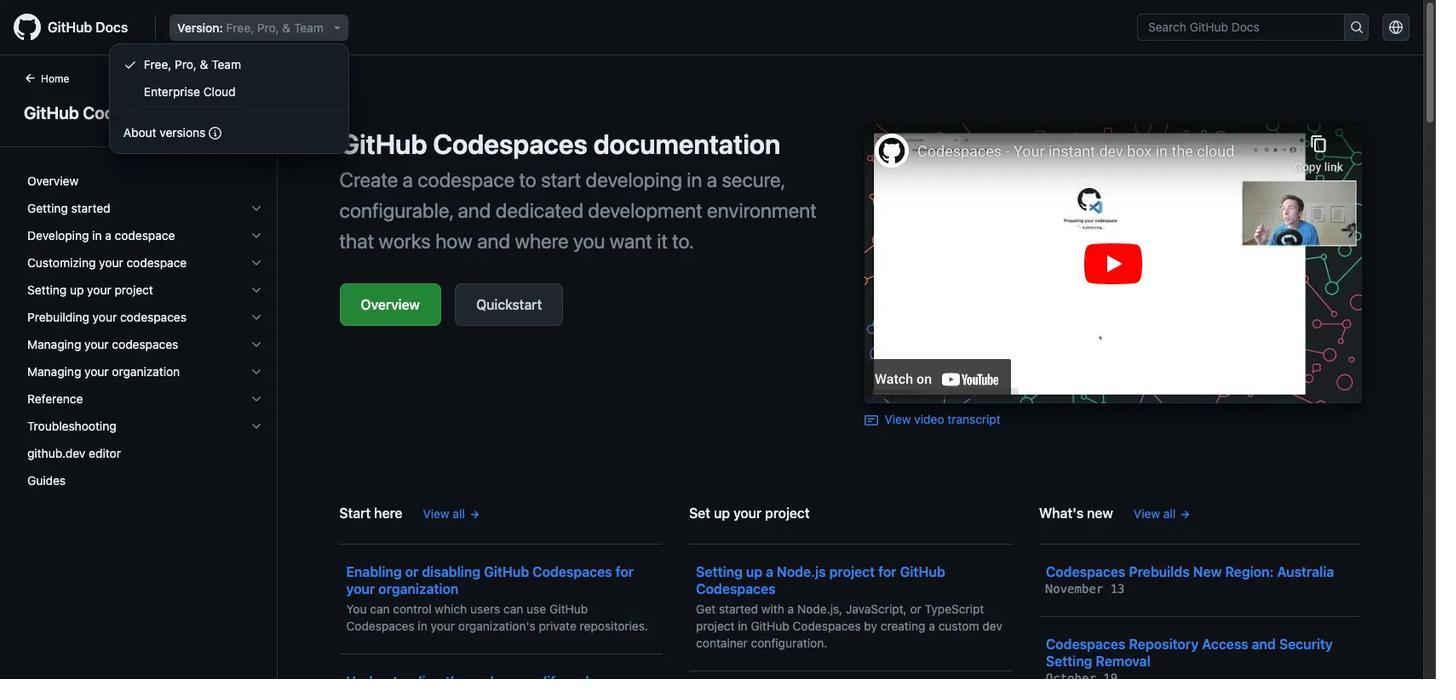 Task type: locate. For each thing, give the bounding box(es) containing it.
1 horizontal spatial up
[[714, 506, 730, 521]]

view right link icon
[[885, 412, 911, 426]]

environment
[[707, 198, 817, 222]]

2 for from the left
[[878, 564, 897, 580]]

0 horizontal spatial organization
[[112, 365, 180, 379]]

project up javascript,
[[829, 564, 875, 580]]

setting up get at the bottom of page
[[696, 564, 743, 580]]

0 horizontal spatial team
[[211, 57, 241, 71]]

codespaces for managing your codespaces
[[112, 337, 178, 352]]

codespaces down node.js,
[[793, 619, 861, 633]]

setting up a node.js project for github codespaces get started with a node.js, javascript, or typescript project in github codespaces by creating a custom dev container configuration.
[[696, 564, 1002, 650]]

sc 9kayk9 0 image
[[250, 202, 263, 215], [250, 229, 263, 243], [250, 256, 263, 270], [250, 284, 263, 297], [250, 338, 263, 352]]

customizing
[[27, 256, 96, 270]]

view all link
[[423, 505, 480, 523], [1134, 505, 1191, 523]]

documentation
[[593, 128, 781, 160]]

view all
[[423, 506, 465, 521], [1134, 506, 1176, 521]]

1 horizontal spatial team
[[294, 20, 324, 34]]

2 managing from the top
[[27, 365, 81, 379]]

1 sc 9kayk9 0 image from the top
[[250, 202, 263, 215]]

sc 9kayk9 0 image inside the developing in a codespace dropdown button
[[250, 229, 263, 243]]

github up private
[[549, 602, 588, 616]]

& inside free, pro, & team link
[[200, 57, 208, 71]]

sc 9kayk9 0 image for managing your organization
[[250, 365, 263, 379]]

and right the how
[[477, 229, 510, 253]]

configuration.
[[751, 636, 827, 650]]

custom
[[938, 619, 979, 633]]

overview link
[[20, 168, 270, 195], [339, 284, 441, 326]]

setting inside setting up a node.js project for github codespaces get started with a node.js, javascript, or typescript project in github codespaces by creating a custom dev container configuration.
[[696, 564, 743, 580]]

github codespaces documentation create a codespace to start developing in a secure, configurable, and dedicated development environment that works how and where you want it to.
[[339, 128, 817, 253]]

4 sc 9kayk9 0 image from the top
[[250, 420, 263, 434]]

setting up prebuilding
[[27, 283, 67, 297]]

or up "control" on the bottom of page
[[405, 564, 419, 580]]

removal
[[1096, 654, 1151, 669]]

codespaces down prebuilding your codespaces dropdown button
[[112, 337, 178, 352]]

australia
[[1277, 564, 1334, 580]]

get
[[696, 602, 716, 616]]

for for project
[[878, 564, 897, 580]]

0 horizontal spatial pro,
[[175, 57, 197, 71]]

1 vertical spatial team
[[211, 57, 241, 71]]

None search field
[[1137, 14, 1369, 41]]

free, right check image
[[144, 57, 172, 71]]

view right here
[[423, 506, 449, 521]]

setting
[[27, 283, 67, 297], [696, 564, 743, 580], [1046, 654, 1092, 669]]

sc 9kayk9 0 image for getting started
[[250, 202, 263, 215]]

overview link inside github codespaces element
[[20, 168, 270, 195]]

2 horizontal spatial up
[[746, 564, 762, 580]]

and right access
[[1252, 637, 1276, 652]]

development
[[588, 198, 703, 222]]

1 horizontal spatial or
[[910, 602, 921, 616]]

1 horizontal spatial pro,
[[257, 20, 279, 34]]

sc 9kayk9 0 image inside customizing your codespace dropdown button
[[250, 256, 263, 270]]

1 vertical spatial codespaces
[[112, 337, 178, 352]]

pro, up enterprise cloud
[[175, 57, 197, 71]]

private
[[539, 619, 577, 633]]

sc 9kayk9 0 image inside getting started dropdown button
[[250, 202, 263, 215]]

developing
[[27, 228, 89, 243]]

codespace down the developing in a codespace dropdown button
[[126, 256, 187, 270]]

free, up free, pro, & team link at top
[[226, 20, 254, 34]]

enterprise cloud link
[[117, 78, 341, 105]]

users
[[470, 602, 500, 616]]

3 sc 9kayk9 0 image from the top
[[250, 393, 263, 406]]

editor
[[89, 446, 121, 461]]

your up prebuilding your codespaces at the left of page
[[87, 283, 111, 297]]

overview link down works
[[339, 284, 441, 326]]

codespaces
[[120, 310, 186, 325], [112, 337, 178, 352]]

setting up your project
[[27, 283, 153, 297]]

0 horizontal spatial can
[[370, 602, 390, 616]]

quickstart link
[[455, 284, 563, 326]]

prebuilding your codespaces button
[[20, 304, 270, 331]]

a up configurable,
[[403, 168, 413, 192]]

codespace
[[418, 168, 515, 192], [115, 228, 175, 243], [126, 256, 187, 270]]

1 vertical spatial up
[[714, 506, 730, 521]]

0 vertical spatial codespaces
[[120, 310, 186, 325]]

codespaces down setting up your project dropdown button
[[120, 310, 186, 325]]

started inside dropdown button
[[71, 201, 110, 215]]

security
[[1279, 637, 1333, 652]]

github inside "link"
[[24, 103, 79, 123]]

github codespaces element
[[0, 69, 278, 678]]

view all right new at the bottom
[[1134, 506, 1176, 521]]

managing your organization
[[27, 365, 180, 379]]

codespaces
[[83, 103, 180, 123], [433, 128, 588, 160], [532, 564, 612, 580], [1046, 564, 1126, 580], [696, 581, 776, 597], [346, 619, 415, 633], [793, 619, 861, 633], [1046, 637, 1126, 652]]

codespaces up to at the top left of page
[[433, 128, 588, 160]]

1 view all from the left
[[423, 506, 465, 521]]

how
[[435, 229, 473, 253]]

overview link down about
[[20, 168, 270, 195]]

or
[[405, 564, 419, 580], [910, 602, 921, 616]]

where
[[515, 229, 569, 253]]

codespaces up october 19 element
[[1046, 637, 1126, 652]]

1 horizontal spatial setting
[[696, 564, 743, 580]]

2 view all from the left
[[1134, 506, 1176, 521]]

video
[[914, 412, 944, 426]]

up right 'set' on the left bottom
[[714, 506, 730, 521]]

menu
[[110, 44, 348, 153]]

2 horizontal spatial view
[[1134, 506, 1160, 521]]

0 vertical spatial started
[[71, 201, 110, 215]]

can right you
[[370, 602, 390, 616]]

in inside dropdown button
[[92, 228, 102, 243]]

sc 9kayk9 0 image inside 'troubleshooting' 'dropdown button'
[[250, 420, 263, 434]]

managing
[[27, 337, 81, 352], [27, 365, 81, 379]]

start
[[339, 506, 371, 521]]

sc 9kayk9 0 image inside managing your organization dropdown button
[[250, 365, 263, 379]]

start here
[[339, 506, 402, 521]]

github up create
[[339, 128, 427, 160]]

1 vertical spatial codespace
[[115, 228, 175, 243]]

& left triangle down icon at left top
[[282, 20, 291, 34]]

1 all from the left
[[453, 506, 465, 521]]

in inside enabling or disabling github codespaces for your organization you can control which users can use github codespaces in your organization's private repositories.
[[418, 619, 427, 633]]

1 vertical spatial or
[[910, 602, 921, 616]]

start
[[541, 168, 581, 192]]

team left triangle down icon at left top
[[294, 20, 324, 34]]

a
[[403, 168, 413, 192], [707, 168, 717, 192], [105, 228, 111, 243], [766, 564, 773, 580], [788, 602, 794, 616], [929, 619, 935, 633]]

up down customizing
[[70, 283, 84, 297]]

1 vertical spatial organization
[[378, 581, 459, 597]]

codespaces repository access and security setting removal link
[[1046, 622, 1355, 680]]

1 horizontal spatial overview link
[[339, 284, 441, 326]]

1 horizontal spatial overview
[[361, 297, 420, 313]]

0 horizontal spatial started
[[71, 201, 110, 215]]

2 horizontal spatial setting
[[1046, 654, 1092, 669]]

1 vertical spatial started
[[719, 602, 758, 616]]

free, pro, & team link
[[117, 51, 341, 78]]

a up 'customizing your codespace' on the top of page
[[105, 228, 111, 243]]

1 horizontal spatial view all
[[1134, 506, 1176, 521]]

1 horizontal spatial started
[[719, 602, 758, 616]]

can left use
[[503, 602, 523, 616]]

overview
[[27, 174, 79, 188], [361, 297, 420, 313]]

1 horizontal spatial view all link
[[1134, 505, 1191, 523]]

1 for from the left
[[616, 564, 634, 580]]

1 can from the left
[[370, 602, 390, 616]]

1 horizontal spatial for
[[878, 564, 897, 580]]

your up managing your codespaces
[[93, 310, 117, 325]]

disabling
[[422, 564, 480, 580]]

triangle down image
[[330, 20, 344, 34]]

4 sc 9kayk9 0 image from the top
[[250, 284, 263, 297]]

quickstart
[[476, 297, 542, 313]]

up inside setting up a node.js project for github codespaces get started with a node.js, javascript, or typescript project in github codespaces by creating a custom dev container configuration.
[[746, 564, 762, 580]]

0 horizontal spatial view all link
[[423, 505, 480, 523]]

1 horizontal spatial can
[[503, 602, 523, 616]]

up up 'with'
[[746, 564, 762, 580]]

getting started
[[27, 201, 110, 215]]

github down the home link at the left top of the page
[[24, 103, 79, 123]]

github codespaces link
[[20, 101, 256, 126]]

overview up getting
[[27, 174, 79, 188]]

for inside enabling or disabling github codespaces for your organization you can control which users can use github codespaces in your organization's private repositories.
[[616, 564, 634, 580]]

all up 'prebuilds'
[[1163, 506, 1176, 521]]

0 vertical spatial codespace
[[418, 168, 515, 192]]

or inside enabling or disabling github codespaces for your organization you can control which users can use github codespaces in your organization's private repositories.
[[405, 564, 419, 580]]

organization inside enabling or disabling github codespaces for your organization you can control which users can use github codespaces in your organization's private repositories.
[[378, 581, 459, 597]]

all for disabling
[[453, 506, 465, 521]]

0 vertical spatial up
[[70, 283, 84, 297]]

about versions
[[123, 125, 206, 139]]

in down documentation in the top of the page
[[687, 168, 702, 192]]

0 horizontal spatial view all
[[423, 506, 465, 521]]

repositories.
[[580, 619, 648, 633]]

github left docs
[[48, 20, 92, 35]]

0 horizontal spatial or
[[405, 564, 419, 580]]

2 view all link from the left
[[1134, 505, 1191, 523]]

0 vertical spatial managing
[[27, 337, 81, 352]]

by
[[864, 619, 877, 633]]

setting up october 19 element
[[1046, 654, 1092, 669]]

in up container
[[738, 619, 748, 633]]

setting inside dropdown button
[[27, 283, 67, 297]]

up inside setting up your project dropdown button
[[70, 283, 84, 297]]

codespaces for prebuilding your codespaces
[[120, 310, 186, 325]]

1 vertical spatial setting
[[696, 564, 743, 580]]

configurable,
[[339, 198, 453, 222]]

2 sc 9kayk9 0 image from the top
[[250, 229, 263, 243]]

sc 9kayk9 0 image inside prebuilding your codespaces dropdown button
[[250, 311, 263, 325]]

1 vertical spatial free,
[[144, 57, 172, 71]]

control
[[393, 602, 432, 616]]

0 horizontal spatial setting
[[27, 283, 67, 297]]

managing up 'reference'
[[27, 365, 81, 379]]

organization inside managing your organization dropdown button
[[112, 365, 180, 379]]

repository
[[1129, 637, 1199, 652]]

pro,
[[257, 20, 279, 34], [175, 57, 197, 71]]

1 sc 9kayk9 0 image from the top
[[250, 311, 263, 325]]

codespaces up about
[[83, 103, 180, 123]]

codespace down getting started dropdown button
[[115, 228, 175, 243]]

& up enterprise cloud
[[200, 57, 208, 71]]

for inside setting up a node.js project for github codespaces get started with a node.js, javascript, or typescript project in github codespaces by creating a custom dev container configuration.
[[878, 564, 897, 580]]

started right get at the bottom of page
[[719, 602, 758, 616]]

enterprise
[[144, 84, 200, 98]]

view video transcript link
[[864, 412, 1001, 427]]

0 horizontal spatial for
[[616, 564, 634, 580]]

codespaces up get at the bottom of page
[[696, 581, 776, 597]]

3 sc 9kayk9 0 image from the top
[[250, 256, 263, 270]]

0 horizontal spatial &
[[200, 57, 208, 71]]

0 vertical spatial setting
[[27, 283, 67, 297]]

pro, up free, pro, & team link at top
[[257, 20, 279, 34]]

2 vertical spatial up
[[746, 564, 762, 580]]

team up enterprise cloud link
[[211, 57, 241, 71]]

or up creating
[[910, 602, 921, 616]]

2 vertical spatial and
[[1252, 637, 1276, 652]]

0 horizontal spatial all
[[453, 506, 465, 521]]

all up disabling
[[453, 506, 465, 521]]

0 horizontal spatial overview
[[27, 174, 79, 188]]

sc 9kayk9 0 image inside reference dropdown button
[[250, 393, 263, 406]]

or inside setting up a node.js project for github codespaces get started with a node.js, javascript, or typescript project in github codespaces by creating a custom dev container configuration.
[[910, 602, 921, 616]]

2 sc 9kayk9 0 image from the top
[[250, 365, 263, 379]]

1 vertical spatial overview link
[[339, 284, 441, 326]]

0 vertical spatial overview link
[[20, 168, 270, 195]]

project up container
[[696, 619, 735, 633]]

in up 'customizing your codespace' on the top of page
[[92, 228, 102, 243]]

organization down the managing your codespaces dropdown button
[[112, 365, 180, 379]]

sc 9kayk9 0 image for managing your codespaces
[[250, 338, 263, 352]]

0 vertical spatial overview
[[27, 174, 79, 188]]

home link
[[17, 72, 97, 89]]

codespace left to at the top left of page
[[418, 168, 515, 192]]

javascript,
[[846, 602, 907, 616]]

0 vertical spatial free,
[[226, 20, 254, 34]]

project down customizing your codespace dropdown button
[[115, 283, 153, 297]]

5 sc 9kayk9 0 image from the top
[[250, 338, 263, 352]]

sc 9kayk9 0 image for troubleshooting
[[250, 420, 263, 434]]

view all link up 'prebuilds'
[[1134, 505, 1191, 523]]

organization
[[112, 365, 180, 379], [378, 581, 459, 597]]

developing in a codespace button
[[20, 222, 270, 250]]

in down "control" on the bottom of page
[[418, 619, 427, 633]]

menu containing free, pro, & team
[[110, 44, 348, 153]]

started up developing in a codespace
[[71, 201, 110, 215]]

0 vertical spatial &
[[282, 20, 291, 34]]

setting up your project button
[[20, 277, 270, 304]]

and up the how
[[458, 198, 491, 222]]

view all link up disabling
[[423, 505, 480, 523]]

for up javascript,
[[878, 564, 897, 580]]

sc 9kayk9 0 image for developing in a codespace
[[250, 229, 263, 243]]

Search GitHub Docs search field
[[1138, 14, 1344, 40]]

1 horizontal spatial all
[[1163, 506, 1176, 521]]

1 vertical spatial overview
[[361, 297, 420, 313]]

for
[[616, 564, 634, 580], [878, 564, 897, 580]]

0 horizontal spatial overview link
[[20, 168, 270, 195]]

1 view all link from the left
[[423, 505, 480, 523]]

about
[[123, 125, 156, 139]]

codespace inside dropdown button
[[126, 256, 187, 270]]

codespaces up november 13 element
[[1046, 564, 1126, 580]]

sc 9kayk9 0 image
[[250, 311, 263, 325], [250, 365, 263, 379], [250, 393, 263, 406], [250, 420, 263, 434]]

2 vertical spatial codespace
[[126, 256, 187, 270]]

sc 9kayk9 0 image for customizing your codespace
[[250, 256, 263, 270]]

view right new at the bottom
[[1134, 506, 1160, 521]]

which
[[435, 602, 467, 616]]

0 vertical spatial organization
[[112, 365, 180, 379]]

overview down works
[[361, 297, 420, 313]]

organization up "control" on the bottom of page
[[378, 581, 459, 597]]

0 horizontal spatial view
[[423, 506, 449, 521]]

sc 9kayk9 0 image inside the managing your codespaces dropdown button
[[250, 338, 263, 352]]

1 vertical spatial and
[[477, 229, 510, 253]]

1 vertical spatial pro,
[[175, 57, 197, 71]]

1 vertical spatial &
[[200, 57, 208, 71]]

1 horizontal spatial organization
[[378, 581, 459, 597]]

0 horizontal spatial up
[[70, 283, 84, 297]]

2 all from the left
[[1163, 506, 1176, 521]]

in
[[687, 168, 702, 192], [92, 228, 102, 243], [418, 619, 427, 633], [738, 619, 748, 633]]

team
[[294, 20, 324, 34], [211, 57, 241, 71]]

2 vertical spatial setting
[[1046, 654, 1092, 669]]

0 vertical spatial or
[[405, 564, 419, 580]]

it
[[657, 229, 668, 253]]

1 vertical spatial managing
[[27, 365, 81, 379]]

in inside setting up a node.js project for github codespaces get started with a node.js, javascript, or typescript project in github codespaces by creating a custom dev container configuration.
[[738, 619, 748, 633]]

search image
[[1350, 20, 1363, 34]]

view all right here
[[423, 506, 465, 521]]

1 managing from the top
[[27, 337, 81, 352]]

managing down prebuilding
[[27, 337, 81, 352]]

with
[[761, 602, 784, 616]]

prebuilding your codespaces
[[27, 310, 186, 325]]

managing for managing your organization
[[27, 365, 81, 379]]

reference button
[[20, 386, 270, 413]]

for up repositories.
[[616, 564, 634, 580]]

sc 9kayk9 0 image inside setting up your project dropdown button
[[250, 284, 263, 297]]

up for setting up your project
[[70, 283, 84, 297]]

0 vertical spatial team
[[294, 20, 324, 34]]

node.js
[[777, 564, 826, 580]]



Task type: describe. For each thing, give the bounding box(es) containing it.
view all link for here
[[423, 505, 480, 523]]

container
[[696, 636, 748, 650]]

your up you
[[346, 581, 375, 597]]

customizing your codespace button
[[20, 250, 270, 277]]

enabling or disabling github codespaces for your organization you can control which users can use github codespaces in your organization's private repositories.
[[346, 564, 648, 633]]

for for codespaces
[[616, 564, 634, 580]]

view all link for new
[[1134, 505, 1191, 523]]

organization's
[[458, 619, 536, 633]]

github up users
[[484, 564, 529, 580]]

october 19 element
[[1046, 672, 1118, 680]]

view for enabling or disabling github codespaces for your organization
[[423, 506, 449, 521]]

november
[[1046, 582, 1103, 596]]

0 vertical spatial and
[[458, 198, 491, 222]]

home
[[41, 72, 69, 85]]

managing your codespaces button
[[20, 331, 270, 359]]

up for setting up a node.js project for github codespaces get started with a node.js, javascript, or typescript project in github codespaces by creating a custom dev container configuration.
[[746, 564, 762, 580]]

codespaces repository access and security setting removal
[[1046, 637, 1333, 669]]

enabling
[[346, 564, 402, 580]]

view all for here
[[423, 506, 465, 521]]

13
[[1110, 582, 1125, 596]]

transcript
[[947, 412, 1001, 426]]

here
[[374, 506, 402, 521]]

your down which on the bottom left of the page
[[431, 619, 455, 633]]

sc 9kayk9 0 image for prebuilding your codespaces
[[250, 311, 263, 325]]

your down managing your codespaces
[[84, 365, 109, 379]]

github.dev editor
[[27, 446, 121, 461]]

troubleshooting
[[27, 419, 116, 434]]

version:
[[177, 20, 223, 34]]

typescript
[[925, 602, 984, 616]]

setting for a
[[696, 564, 743, 580]]

new
[[1087, 506, 1113, 521]]

set up your project
[[689, 506, 810, 521]]

select language: current language is english image
[[1389, 20, 1403, 34]]

check image
[[123, 57, 137, 71]]

your down developing in a codespace
[[99, 256, 123, 270]]

set
[[689, 506, 710, 521]]

setting for your
[[27, 283, 67, 297]]

secure,
[[722, 168, 785, 192]]

free, pro, & team
[[144, 57, 241, 71]]

managing for managing your codespaces
[[27, 337, 81, 352]]

github docs
[[48, 20, 128, 35]]

to.
[[672, 229, 694, 253]]

reference
[[27, 392, 83, 406]]

sc 9kayk9 0 image for setting up your project
[[250, 284, 263, 297]]

setting inside codespaces repository access and security setting removal
[[1046, 654, 1092, 669]]

developing in a codespace
[[27, 228, 175, 243]]

github.dev editor link
[[20, 440, 270, 468]]

view all for new
[[1134, 506, 1176, 521]]

github.dev
[[27, 446, 85, 461]]

overview inside github codespaces element
[[27, 174, 79, 188]]

new
[[1193, 564, 1222, 580]]

docs
[[96, 20, 128, 35]]

project up node.js
[[765, 506, 810, 521]]

codespaces inside the codespaces prebuilds new region: australia november 13
[[1046, 564, 1126, 580]]

customizing your codespace
[[27, 256, 187, 270]]

create
[[339, 168, 398, 192]]

github inside github codespaces documentation create a codespace to start developing in a secure, configurable, and dedicated development environment that works how and where you want it to.
[[339, 128, 427, 160]]

works
[[379, 229, 431, 253]]

sc 9kayk9 0 image for reference
[[250, 393, 263, 406]]

getting
[[27, 201, 68, 215]]

you
[[573, 229, 605, 253]]

what's new
[[1039, 506, 1113, 521]]

a left node.js
[[766, 564, 773, 580]]

access
[[1202, 637, 1248, 652]]

to
[[519, 168, 536, 192]]

codespace inside dropdown button
[[115, 228, 175, 243]]

codespaces down you
[[346, 619, 415, 633]]

dev
[[982, 619, 1002, 633]]

dedicated
[[495, 198, 583, 222]]

prebuilding
[[27, 310, 89, 325]]

cloud
[[203, 84, 236, 98]]

a right 'with'
[[788, 602, 794, 616]]

1 horizontal spatial view
[[885, 412, 911, 426]]

codespaces inside github codespaces "link"
[[83, 103, 180, 123]]

a left secure,
[[707, 168, 717, 192]]

view video transcript
[[885, 412, 1001, 426]]

managing your codespaces
[[27, 337, 178, 352]]

github down 'with'
[[751, 619, 789, 633]]

you
[[346, 602, 367, 616]]

and inside codespaces repository access and security setting removal
[[1252, 637, 1276, 652]]

a left custom
[[929, 619, 935, 633]]

troubleshooting button
[[20, 413, 270, 440]]

your up managing your organization on the left bottom of page
[[84, 337, 109, 352]]

github up typescript
[[900, 564, 945, 580]]

view for codespaces prebuilds new region: australia
[[1134, 506, 1160, 521]]

managing your organization button
[[20, 359, 270, 386]]

1 horizontal spatial &
[[282, 20, 291, 34]]

enterprise cloud
[[144, 84, 236, 98]]

2 can from the left
[[503, 602, 523, 616]]

want
[[610, 229, 652, 253]]

codespaces prebuilds new region: australia november 13
[[1046, 564, 1334, 596]]

codespace inside github codespaces documentation create a codespace to start developing in a secure, configurable, and dedicated development environment that works how and where you want it to.
[[418, 168, 515, 192]]

up for set up your project
[[714, 506, 730, 521]]

in inside github codespaces documentation create a codespace to start developing in a secure, configurable, and dedicated development environment that works how and where you want it to.
[[687, 168, 702, 192]]

region:
[[1225, 564, 1274, 580]]

1 horizontal spatial free,
[[226, 20, 254, 34]]

0 horizontal spatial free,
[[144, 57, 172, 71]]

use
[[527, 602, 546, 616]]

codespaces up use
[[532, 564, 612, 580]]

link image
[[864, 414, 878, 427]]

all for new
[[1163, 506, 1176, 521]]

guides link
[[20, 468, 270, 495]]

creating
[[881, 619, 926, 633]]

project inside dropdown button
[[115, 283, 153, 297]]

started inside setting up a node.js project for github codespaces get started with a node.js, javascript, or typescript project in github codespaces by creating a custom dev container configuration.
[[719, 602, 758, 616]]

a inside dropdown button
[[105, 228, 111, 243]]

github docs link
[[14, 14, 141, 41]]

prebuilds
[[1129, 564, 1190, 580]]

about versions link
[[117, 119, 341, 146]]

node.js,
[[797, 602, 843, 616]]

that
[[339, 229, 374, 253]]

codespaces inside codespaces repository access and security setting removal
[[1046, 637, 1126, 652]]

version: free, pro, & team
[[177, 20, 324, 34]]

your right 'set' on the left bottom
[[733, 506, 762, 521]]

codespaces inside github codespaces documentation create a codespace to start developing in a secure, configurable, and dedicated development environment that works how and where you want it to.
[[433, 128, 588, 160]]

what's
[[1039, 506, 1084, 521]]

getting started button
[[20, 195, 270, 222]]

november 13 element
[[1046, 582, 1125, 596]]

0 vertical spatial pro,
[[257, 20, 279, 34]]



Task type: vqa. For each thing, say whether or not it's contained in the screenshot.
Cloud
yes



